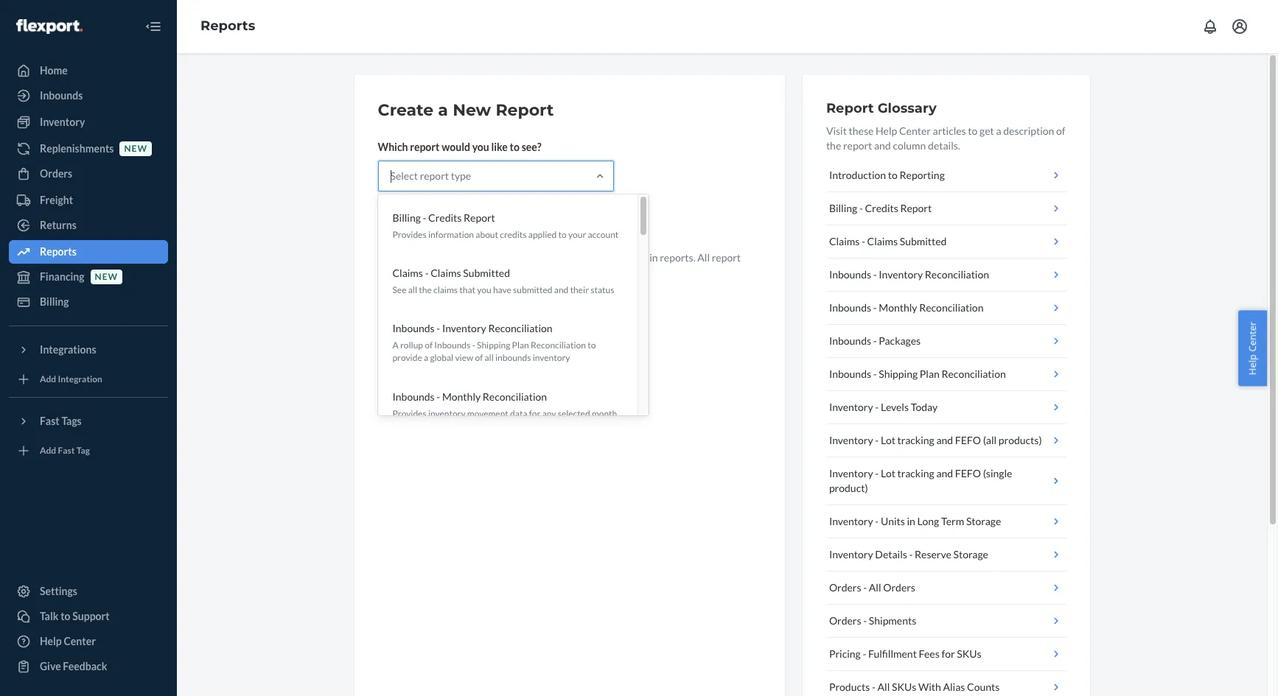 Task type: locate. For each thing, give the bounding box(es) containing it.
inventory for inventory - lot tracking and fefo (single product)
[[829, 467, 873, 480]]

orders up freight
[[40, 167, 72, 180]]

1 horizontal spatial monthly
[[879, 302, 918, 314]]

0 horizontal spatial monthly
[[442, 390, 481, 403]]

you left like
[[472, 141, 489, 153]]

1 horizontal spatial billing
[[393, 212, 421, 224]]

inventory up product)
[[829, 467, 873, 480]]

1 horizontal spatial information
[[527, 251, 580, 264]]

provides
[[393, 229, 427, 240], [393, 408, 427, 419]]

- left 'packages'
[[873, 335, 877, 347]]

inventory inside inbounds - monthly reconciliation provides inventory movement data for any selected month
[[428, 408, 466, 419]]

reconciliation
[[925, 268, 989, 281], [920, 302, 984, 314], [488, 322, 553, 335], [531, 340, 586, 351], [942, 368, 1006, 380], [483, 390, 547, 403]]

plan
[[512, 340, 529, 351], [920, 368, 940, 380]]

0 vertical spatial all
[[408, 285, 417, 296]]

1 horizontal spatial plan
[[920, 368, 940, 380]]

report inside billing - credits report provides information about credits applied to your account
[[464, 212, 495, 224]]

for left any
[[529, 408, 541, 419]]

the down 'visit'
[[826, 139, 841, 152]]

add left integration
[[40, 374, 56, 385]]

report
[[496, 100, 554, 120], [826, 100, 874, 116], [901, 202, 932, 215], [464, 212, 495, 224]]

monthly
[[879, 302, 918, 314], [442, 390, 481, 403]]

-
[[860, 202, 863, 215], [423, 212, 426, 224], [862, 235, 865, 248], [425, 267, 429, 280], [873, 268, 877, 281], [873, 302, 877, 314], [437, 322, 440, 335], [873, 335, 877, 347], [472, 340, 475, 351], [873, 368, 877, 380], [437, 390, 440, 403], [875, 401, 879, 414], [875, 434, 879, 447], [875, 467, 879, 480], [875, 515, 879, 528], [909, 549, 913, 561], [864, 582, 867, 594], [864, 615, 867, 627], [863, 648, 867, 661], [872, 681, 876, 694]]

0 horizontal spatial center
[[64, 636, 96, 648]]

flexport logo image
[[16, 19, 82, 34]]

- for orders - all orders
[[864, 582, 867, 594]]

open account menu image
[[1231, 18, 1249, 35]]

of right rollup
[[425, 340, 433, 351]]

1 add from the top
[[40, 374, 56, 385]]

data
[[510, 408, 527, 419]]

0 horizontal spatial help
[[40, 636, 62, 648]]

skus up counts
[[957, 648, 982, 661]]

monthly up 'packages'
[[879, 302, 918, 314]]

fefo inside inventory - lot tracking and fefo (single product)
[[955, 467, 981, 480]]

claims - claims submitted
[[829, 235, 947, 248]]

information up 2
[[428, 229, 474, 240]]

1 vertical spatial lot
[[881, 467, 896, 480]]

to left your
[[559, 229, 567, 240]]

inbounds inside button
[[829, 302, 871, 314]]

1 vertical spatial help
[[1246, 354, 1260, 375]]

report inside visit these help center articles to get a description of the report and column details.
[[843, 139, 872, 152]]

- inside inbounds - monthly reconciliation provides inventory movement data for any selected month
[[437, 390, 440, 403]]

tracking down inventory - lot tracking and fefo (all products)
[[898, 467, 935, 480]]

- for inventory - lot tracking and fefo (single product)
[[875, 467, 879, 480]]

inbounds down "claims - claims submitted"
[[829, 268, 871, 281]]

2 vertical spatial of
[[475, 353, 483, 364]]

- for pricing - fulfillment fees for skus
[[863, 648, 867, 661]]

1 horizontal spatial a
[[438, 100, 448, 120]]

inbounds down inbounds - packages
[[829, 368, 871, 380]]

orders
[[40, 167, 72, 180], [829, 582, 862, 594], [883, 582, 916, 594], [829, 615, 862, 627]]

1 vertical spatial for
[[529, 408, 541, 419]]

inbounds down the provide
[[393, 390, 435, 403]]

shipping inside button
[[879, 368, 918, 380]]

month
[[592, 408, 617, 419]]

inventory inside inbounds - inventory reconciliation a rollup of inbounds - shipping plan reconciliation to provide a global view of all inbounds inventory
[[442, 322, 486, 335]]

- for claims - claims submitted see all the claims that you have submitted and their status
[[425, 267, 429, 280]]

be
[[594, 251, 605, 264]]

skus inside button
[[892, 681, 917, 694]]

2 vertical spatial a
[[424, 353, 428, 364]]

1 vertical spatial skus
[[892, 681, 917, 694]]

0 vertical spatial inventory
[[533, 353, 570, 364]]

new up time
[[505, 251, 525, 264]]

information up the (utc). at the left
[[527, 251, 580, 264]]

1 horizontal spatial for
[[529, 408, 541, 419]]

add fast tag link
[[9, 439, 168, 463]]

1 vertical spatial plan
[[920, 368, 940, 380]]

all inside products - all skus with alias counts button
[[878, 681, 890, 694]]

0 vertical spatial lot
[[881, 434, 896, 447]]

monthly inside button
[[879, 302, 918, 314]]

0 vertical spatial of
[[1057, 125, 1066, 137]]

tracking down today
[[898, 434, 935, 447]]

0 vertical spatial fefo
[[955, 434, 981, 447]]

you inside claims - claims submitted see all the claims that you have submitted and their status
[[477, 285, 491, 296]]

to down status
[[588, 340, 596, 351]]

lot down inventory - levels today
[[881, 434, 896, 447]]

billing down financing
[[40, 296, 69, 308]]

storage inside the 'inventory details - reserve storage' button
[[954, 549, 989, 561]]

provide
[[393, 353, 422, 364]]

all inside claims - claims submitted see all the claims that you have submitted and their status
[[408, 285, 417, 296]]

inventory down product)
[[829, 515, 873, 528]]

inventory details - reserve storage button
[[826, 539, 1066, 572]]

introduction to reporting
[[829, 169, 945, 181]]

and down 'inventory - levels today' button
[[937, 434, 953, 447]]

all for orders
[[869, 582, 881, 594]]

0 vertical spatial shipping
[[477, 340, 510, 351]]

- inside claims - claims submitted see all the claims that you have submitted and their status
[[425, 267, 429, 280]]

provides inside inbounds - monthly reconciliation provides inventory movement data for any selected month
[[393, 408, 427, 419]]

inventory inside inbounds - inventory reconciliation a rollup of inbounds - shipping plan reconciliation to provide a global view of all inbounds inventory
[[533, 353, 570, 364]]

create
[[378, 100, 434, 120], [390, 217, 422, 230]]

inventory up replenishments
[[40, 116, 85, 128]]

1 tracking from the top
[[898, 434, 935, 447]]

2 vertical spatial in
[[907, 515, 916, 528]]

fast
[[40, 415, 60, 428], [58, 446, 75, 457]]

shipments
[[869, 615, 917, 627]]

1 vertical spatial fefo
[[955, 467, 981, 480]]

- for products - all skus with alias counts
[[872, 681, 876, 694]]

0 vertical spatial submitted
[[900, 235, 947, 248]]

center
[[899, 125, 931, 137], [1246, 322, 1260, 352], [64, 636, 96, 648]]

inbounds for inbounds - shipping plan reconciliation
[[829, 368, 871, 380]]

reconciliation inside inbounds - inventory reconciliation button
[[925, 268, 989, 281]]

0 horizontal spatial for
[[490, 251, 503, 264]]

inbounds - monthly reconciliation provides inventory movement data for any selected month
[[393, 390, 617, 419]]

inbounds up rollup
[[393, 322, 435, 335]]

0 vertical spatial tracking
[[898, 434, 935, 447]]

submitted inside button
[[900, 235, 947, 248]]

billing
[[829, 202, 858, 215], [393, 212, 421, 224], [40, 296, 69, 308]]

2 horizontal spatial for
[[942, 648, 955, 661]]

- for inbounds - packages
[[873, 335, 877, 347]]

- for inbounds - monthly reconciliation provides inventory movement data for any selected month
[[437, 390, 440, 403]]

- right pricing on the bottom right of the page
[[863, 648, 867, 661]]

products - all skus with alias counts button
[[826, 672, 1066, 697]]

fefo
[[955, 434, 981, 447], [955, 467, 981, 480]]

of inside visit these help center articles to get a description of the report and column details.
[[1057, 125, 1066, 137]]

column
[[893, 139, 926, 152]]

submitted inside claims - claims submitted see all the claims that you have submitted and their status
[[463, 267, 510, 280]]

to inside the talk to support "button"
[[61, 610, 70, 623]]

storage right term
[[966, 515, 1001, 528]]

- down inbounds - packages
[[873, 368, 877, 380]]

inventory details - reserve storage
[[829, 549, 989, 561]]

reserve
[[915, 549, 952, 561]]

create for create a new report
[[378, 100, 434, 120]]

orders up pricing on the bottom right of the page
[[829, 615, 862, 627]]

open notifications image
[[1202, 18, 1219, 35]]

1 vertical spatial shipping
[[879, 368, 918, 380]]

- right fields
[[425, 267, 429, 280]]

create up which
[[378, 100, 434, 120]]

2 lot from the top
[[881, 467, 896, 480]]

- right products
[[872, 681, 876, 694]]

0 vertical spatial the
[[826, 139, 841, 152]]

1 horizontal spatial the
[[826, 139, 841, 152]]

1 horizontal spatial reports link
[[201, 18, 255, 34]]

- down billing - credits report in the top of the page
[[862, 235, 865, 248]]

lot inside inventory - lot tracking and fefo (single product)
[[881, 467, 896, 480]]

add inside "link"
[[40, 374, 56, 385]]

center inside visit these help center articles to get a description of the report and column details.
[[899, 125, 931, 137]]

0 vertical spatial a
[[438, 100, 448, 120]]

0 vertical spatial all
[[698, 251, 710, 264]]

may
[[387, 251, 406, 264]]

0 vertical spatial skus
[[957, 648, 982, 661]]

2 add from the top
[[40, 446, 56, 457]]

1 horizontal spatial new
[[124, 143, 147, 154]]

create report
[[390, 217, 455, 230]]

monthly up movement
[[442, 390, 481, 403]]

0 horizontal spatial credits
[[428, 212, 462, 224]]

all right the see
[[408, 285, 417, 296]]

inbounds - inventory reconciliation
[[829, 268, 989, 281]]

0 horizontal spatial information
[[428, 229, 474, 240]]

0 horizontal spatial in
[[443, 266, 452, 279]]

and left column
[[874, 139, 891, 152]]

any
[[542, 408, 556, 419]]

- right details
[[909, 549, 913, 561]]

inventory for inventory - levels today
[[829, 401, 873, 414]]

1 vertical spatial reports
[[40, 246, 77, 258]]

1 provides from the top
[[393, 229, 427, 240]]

credits inside billing - credits report provides information about credits applied to your account
[[428, 212, 462, 224]]

report up these
[[826, 100, 874, 116]]

2 horizontal spatial in
[[907, 515, 916, 528]]

monthly inside inbounds - monthly reconciliation provides inventory movement data for any selected month
[[442, 390, 481, 403]]

in right are
[[443, 266, 452, 279]]

- for inbounds - inventory reconciliation a rollup of inbounds - shipping plan reconciliation to provide a global view of all inbounds inventory
[[437, 322, 440, 335]]

skus
[[957, 648, 982, 661], [892, 681, 917, 694]]

plan up inbounds on the left bottom
[[512, 340, 529, 351]]

1 vertical spatial add
[[40, 446, 56, 457]]

a inside visit these help center articles to get a description of the report and column details.
[[996, 125, 1002, 137]]

- up inventory - units in long term storage
[[875, 467, 879, 480]]

1 horizontal spatial center
[[899, 125, 931, 137]]

for inside inbounds - monthly reconciliation provides inventory movement data for any selected month
[[529, 408, 541, 419]]

plan up today
[[920, 368, 940, 380]]

freight
[[40, 194, 73, 206]]

billing inside billing - credits report provides information about credits applied to your account
[[393, 212, 421, 224]]

(all
[[983, 434, 997, 447]]

- for inbounds - inventory reconciliation
[[873, 268, 877, 281]]

2 horizontal spatial a
[[996, 125, 1002, 137]]

credits
[[865, 202, 899, 215], [428, 212, 462, 224]]

see?
[[522, 141, 542, 153]]

0 vertical spatial reports link
[[201, 18, 255, 34]]

a left new
[[438, 100, 448, 120]]

report up about
[[464, 212, 495, 224]]

0 horizontal spatial of
[[425, 340, 433, 351]]

2 vertical spatial new
[[95, 272, 118, 283]]

inventory left movement
[[428, 408, 466, 419]]

report down these
[[843, 139, 872, 152]]

2 fefo from the top
[[955, 467, 981, 480]]

1 horizontal spatial help center
[[1246, 322, 1260, 375]]

reconciliation inside inbounds - monthly reconciliation provides inventory movement data for any selected month
[[483, 390, 547, 403]]

product)
[[829, 482, 868, 495]]

- for claims - claims submitted
[[862, 235, 865, 248]]

report left type
[[420, 170, 449, 182]]

2 horizontal spatial billing
[[829, 202, 858, 215]]

shipping up inbounds on the left bottom
[[477, 340, 510, 351]]

fast left tags in the left bottom of the page
[[40, 415, 60, 428]]

1 vertical spatial the
[[419, 285, 432, 296]]

credits inside button
[[865, 202, 899, 215]]

0 horizontal spatial skus
[[892, 681, 917, 694]]

create for create report
[[390, 217, 422, 230]]

1 vertical spatial submitted
[[463, 267, 510, 280]]

0 vertical spatial in
[[650, 251, 658, 264]]

take
[[408, 251, 427, 264]]

- inside billing - credits report provides information about credits applied to your account
[[423, 212, 426, 224]]

1 vertical spatial all
[[485, 353, 494, 364]]

and left their
[[554, 285, 569, 296]]

account
[[588, 229, 619, 240]]

report for create report
[[424, 217, 455, 230]]

provides inside billing - credits report provides information about credits applied to your account
[[393, 229, 427, 240]]

inventory inside inventory - lot tracking and fefo (single product)
[[829, 467, 873, 480]]

orders up shipments
[[883, 582, 916, 594]]

1 vertical spatial inventory
[[428, 408, 466, 419]]

submitted for claims - claims submitted
[[900, 235, 947, 248]]

add for add integration
[[40, 374, 56, 385]]

report up up
[[424, 217, 455, 230]]

new for replenishments
[[124, 143, 147, 154]]

to inside introduction to reporting button
[[888, 169, 898, 181]]

all inside orders - all orders "button"
[[869, 582, 881, 594]]

- up global
[[437, 322, 440, 335]]

new
[[453, 100, 491, 120]]

(utc).
[[523, 266, 552, 279]]

tracking inside inventory - lot tracking and fefo (single product)
[[898, 467, 935, 480]]

reflected
[[607, 251, 648, 264]]

add
[[40, 374, 56, 385], [40, 446, 56, 457]]

1 horizontal spatial credits
[[865, 202, 899, 215]]

pricing - fulfillment fees for skus
[[829, 648, 982, 661]]

inbounds for inbounds - monthly reconciliation
[[829, 302, 871, 314]]

to left reporting
[[888, 169, 898, 181]]

inbounds for inbounds - inventory reconciliation
[[829, 268, 871, 281]]

all left inbounds on the left bottom
[[485, 353, 494, 364]]

the down are
[[419, 285, 432, 296]]

0 vertical spatial for
[[490, 251, 503, 264]]

report glossary
[[826, 100, 937, 116]]

0 vertical spatial reports
[[201, 18, 255, 34]]

2 vertical spatial for
[[942, 648, 955, 661]]

0 vertical spatial help center
[[1246, 322, 1260, 375]]

report down reporting
[[901, 202, 932, 215]]

visit
[[826, 125, 847, 137]]

report inside button
[[424, 217, 455, 230]]

a right get
[[996, 125, 1002, 137]]

fulfillment
[[868, 648, 917, 661]]

create a new report
[[378, 100, 554, 120]]

2 horizontal spatial new
[[505, 251, 525, 264]]

- for orders - shipments
[[864, 615, 867, 627]]

inbounds for inbounds - monthly reconciliation provides inventory movement data for any selected month
[[393, 390, 435, 403]]

details
[[875, 549, 907, 561]]

of right description
[[1057, 125, 1066, 137]]

inbounds - inventory reconciliation a rollup of inbounds - shipping plan reconciliation to provide a global view of all inbounds inventory
[[393, 322, 596, 364]]

1 lot from the top
[[881, 434, 896, 447]]

fast left tag
[[58, 446, 75, 457]]

0 horizontal spatial all
[[408, 285, 417, 296]]

units
[[881, 515, 905, 528]]

create inside button
[[390, 217, 422, 230]]

inventory
[[40, 116, 85, 128], [879, 268, 923, 281], [442, 322, 486, 335], [829, 401, 873, 414], [829, 434, 873, 447], [829, 467, 873, 480], [829, 515, 873, 528], [829, 549, 873, 561]]

submitted down hours
[[463, 267, 510, 280]]

close navigation image
[[145, 18, 162, 35]]

1 vertical spatial monthly
[[442, 390, 481, 403]]

shipping
[[477, 340, 510, 351], [879, 368, 918, 380]]

to right 'talk'
[[61, 610, 70, 623]]

0 vertical spatial information
[[428, 229, 474, 240]]

new up billing link at the top left of page
[[95, 272, 118, 283]]

- down global
[[437, 390, 440, 403]]

- inside button
[[860, 202, 863, 215]]

talk to support button
[[9, 605, 168, 629]]

2
[[454, 251, 460, 264]]

1 vertical spatial tracking
[[898, 467, 935, 480]]

inbounds - inventory reconciliation button
[[826, 259, 1066, 292]]

billing inside button
[[829, 202, 858, 215]]

0 vertical spatial monthly
[[879, 302, 918, 314]]

- for inventory - lot tracking and fefo (all products)
[[875, 434, 879, 447]]

tracking for (single
[[898, 467, 935, 480]]

2 vertical spatial center
[[64, 636, 96, 648]]

report inside button
[[901, 202, 932, 215]]

inbounds - monthly reconciliation
[[829, 302, 984, 314]]

new for financing
[[95, 272, 118, 283]]

the inside visit these help center articles to get a description of the report and column details.
[[826, 139, 841, 152]]

provides down the provide
[[393, 408, 427, 419]]

orders for orders - all orders
[[829, 582, 862, 594]]

all up orders - shipments
[[869, 582, 881, 594]]

1 horizontal spatial shipping
[[879, 368, 918, 380]]

add down fast tags
[[40, 446, 56, 457]]

2 horizontal spatial center
[[1246, 322, 1260, 352]]

- up inbounds - packages
[[873, 302, 877, 314]]

inbounds - shipping plan reconciliation
[[829, 368, 1006, 380]]

0 vertical spatial add
[[40, 374, 56, 385]]

0 vertical spatial provides
[[393, 229, 427, 240]]

0 horizontal spatial shipping
[[477, 340, 510, 351]]

(single
[[983, 467, 1013, 480]]

2 horizontal spatial help
[[1246, 354, 1260, 375]]

submitted for claims - claims submitted see all the claims that you have submitted and their status
[[463, 267, 510, 280]]

- for inventory - levels today
[[875, 401, 879, 414]]

- left levels
[[875, 401, 879, 414]]

0 horizontal spatial billing
[[40, 296, 69, 308]]

orders for orders - shipments
[[829, 615, 862, 627]]

center inside button
[[1246, 322, 1260, 352]]

0 vertical spatial create
[[378, 100, 434, 120]]

2 horizontal spatial of
[[1057, 125, 1066, 137]]

1 vertical spatial new
[[505, 251, 525, 264]]

- inside button
[[873, 302, 877, 314]]

1 horizontal spatial submitted
[[900, 235, 947, 248]]

0 horizontal spatial new
[[95, 272, 118, 283]]

0 vertical spatial center
[[899, 125, 931, 137]]

- up take
[[423, 212, 426, 224]]

submitted
[[900, 235, 947, 248], [463, 267, 510, 280]]

1 vertical spatial all
[[869, 582, 881, 594]]

inventory right inbounds on the left bottom
[[533, 353, 570, 364]]

1 horizontal spatial skus
[[957, 648, 982, 661]]

settings
[[40, 585, 77, 598]]

reconciliation for inbounds - inventory reconciliation a rollup of inbounds - shipping plan reconciliation to provide a global view of all inbounds inventory
[[488, 322, 553, 335]]

new inside it may take up to 2 hours for new information to be reflected in reports. all report time fields are in universal time (utc).
[[505, 251, 525, 264]]

for inside "button"
[[942, 648, 955, 661]]

1 horizontal spatial help
[[876, 125, 897, 137]]

fast inside dropdown button
[[40, 415, 60, 428]]

0 horizontal spatial reports
[[40, 246, 77, 258]]

for right fees
[[942, 648, 955, 661]]

- up orders - shipments
[[864, 582, 867, 594]]

- down introduction
[[860, 202, 863, 215]]

in left reports.
[[650, 251, 658, 264]]

for inside it may take up to 2 hours for new information to be reflected in reports. all report time fields are in universal time (utc).
[[490, 251, 503, 264]]

2 tracking from the top
[[898, 467, 935, 480]]

fefo left (single
[[955, 467, 981, 480]]

2 provides from the top
[[393, 408, 427, 419]]

0 horizontal spatial plan
[[512, 340, 529, 351]]

credits for billing - credits report provides information about credits applied to your account
[[428, 212, 462, 224]]

in left long
[[907, 515, 916, 528]]

monthly for inbounds - monthly reconciliation
[[879, 302, 918, 314]]

- inside inventory - lot tracking and fefo (single product)
[[875, 467, 879, 480]]

billing down introduction
[[829, 202, 858, 215]]

information inside billing - credits report provides information about credits applied to your account
[[428, 229, 474, 240]]

1 vertical spatial center
[[1246, 322, 1260, 352]]

orders inside button
[[829, 615, 862, 627]]

billing for billing - credits report
[[829, 202, 858, 215]]

orders - all orders button
[[826, 572, 1066, 605]]

reports link
[[201, 18, 255, 34], [9, 240, 168, 264]]

support
[[72, 610, 110, 623]]

provides up take
[[393, 229, 427, 240]]

reconciliation inside inbounds - monthly reconciliation button
[[920, 302, 984, 314]]

inventory left levels
[[829, 401, 873, 414]]

fast tags button
[[9, 410, 168, 434]]

2 vertical spatial all
[[878, 681, 890, 694]]

financing
[[40, 271, 84, 283]]

and inside visit these help center articles to get a description of the report and column details.
[[874, 139, 891, 152]]

credits up up
[[428, 212, 462, 224]]

billing for billing
[[40, 296, 69, 308]]

for
[[490, 251, 503, 264], [529, 408, 541, 419], [942, 648, 955, 661]]

all right products
[[878, 681, 890, 694]]

and inside inventory - lot tracking and fefo (single product)
[[937, 467, 953, 480]]

1 vertical spatial provides
[[393, 408, 427, 419]]

a left global
[[424, 353, 428, 364]]

inbounds down 'home'
[[40, 89, 83, 102]]

pricing - fulfillment fees for skus button
[[826, 638, 1066, 672]]

of
[[1057, 125, 1066, 137], [425, 340, 433, 351], [475, 353, 483, 364]]

0 vertical spatial new
[[124, 143, 147, 154]]

- up the "view"
[[472, 340, 475, 351]]

counts
[[967, 681, 1000, 694]]

information
[[428, 229, 474, 240], [527, 251, 580, 264]]

storage right reserve
[[954, 549, 989, 561]]

returns link
[[9, 214, 168, 237]]

1 fefo from the top
[[955, 434, 981, 447]]

and down inventory - lot tracking and fefo (all products) button
[[937, 467, 953, 480]]

1 horizontal spatial of
[[475, 353, 483, 364]]

to left get
[[968, 125, 978, 137]]

orders up orders - shipments
[[829, 582, 862, 594]]

0 horizontal spatial inventory
[[428, 408, 466, 419]]

skus left with on the bottom of page
[[892, 681, 917, 694]]

billing for billing - credits report provides information about credits applied to your account
[[393, 212, 421, 224]]

credits
[[500, 229, 527, 240]]

report up select report type
[[410, 141, 440, 153]]

would
[[442, 141, 470, 153]]

inbounds left 'packages'
[[829, 335, 871, 347]]

- for inventory - units in long term storage
[[875, 515, 879, 528]]

skus inside "button"
[[957, 648, 982, 661]]

0 horizontal spatial the
[[419, 285, 432, 296]]

inventory
[[533, 353, 570, 364], [428, 408, 466, 419]]

pricing
[[829, 648, 861, 661]]

fefo for (single
[[955, 467, 981, 480]]

orders for orders
[[40, 167, 72, 180]]

products)
[[999, 434, 1042, 447]]

for up time
[[490, 251, 503, 264]]

- left shipments
[[864, 615, 867, 627]]

inbounds inside inbounds - monthly reconciliation provides inventory movement data for any selected month
[[393, 390, 435, 403]]



Task type: vqa. For each thing, say whether or not it's contained in the screenshot.


Task type: describe. For each thing, give the bounding box(es) containing it.
to left 2
[[443, 251, 452, 264]]

reporting
[[900, 169, 945, 181]]

hours
[[462, 251, 488, 264]]

like
[[491, 141, 508, 153]]

a
[[393, 340, 399, 351]]

inbounds - monthly reconciliation button
[[826, 292, 1066, 325]]

orders - all orders
[[829, 582, 916, 594]]

in inside button
[[907, 515, 916, 528]]

inbounds for inbounds - inventory reconciliation a rollup of inbounds - shipping plan reconciliation to provide a global view of all inbounds inventory
[[393, 322, 435, 335]]

that
[[459, 285, 476, 296]]

monthly for inbounds - monthly reconciliation provides inventory movement data for any selected month
[[442, 390, 481, 403]]

inventory - levels today
[[829, 401, 938, 414]]

rollup
[[400, 340, 423, 351]]

billing - credits report
[[829, 202, 932, 215]]

to right like
[[510, 141, 520, 153]]

fefo for (all
[[955, 434, 981, 447]]

these
[[849, 125, 874, 137]]

today
[[911, 401, 938, 414]]

levels
[[881, 401, 909, 414]]

integrations button
[[9, 338, 168, 362]]

reconciliation inside inbounds - shipping plan reconciliation button
[[942, 368, 1006, 380]]

all for products
[[878, 681, 890, 694]]

inbounds up global
[[434, 340, 471, 351]]

report inside it may take up to 2 hours for new information to be reflected in reports. all report time fields are in universal time (utc).
[[712, 251, 741, 264]]

storage inside inventory - units in long term storage button
[[966, 515, 1001, 528]]

a inside inbounds - inventory reconciliation a rollup of inbounds - shipping plan reconciliation to provide a global view of all inbounds inventory
[[424, 353, 428, 364]]

report for select report type
[[420, 170, 449, 182]]

and inside claims - claims submitted see all the claims that you have submitted and their status
[[554, 285, 569, 296]]

help inside visit these help center articles to get a description of the report and column details.
[[876, 125, 897, 137]]

the inside claims - claims submitted see all the claims that you have submitted and their status
[[419, 285, 432, 296]]

select report type
[[390, 170, 471, 182]]

select
[[390, 170, 418, 182]]

fees
[[919, 648, 940, 661]]

- for billing - credits report
[[860, 202, 863, 215]]

about
[[476, 229, 498, 240]]

inventory - units in long term storage
[[829, 515, 1001, 528]]

have
[[493, 285, 511, 296]]

report for billing - credits report provides information about credits applied to your account
[[464, 212, 495, 224]]

reconciliation for inbounds - monthly reconciliation provides inventory movement data for any selected month
[[483, 390, 547, 403]]

universal
[[454, 266, 497, 279]]

feedback
[[63, 661, 107, 673]]

glossary
[[878, 100, 937, 116]]

help center inside button
[[1246, 322, 1260, 375]]

time
[[499, 266, 521, 279]]

fast tags
[[40, 415, 82, 428]]

with
[[919, 681, 941, 694]]

inventory for inventory
[[40, 116, 85, 128]]

1 vertical spatial of
[[425, 340, 433, 351]]

1 horizontal spatial reports
[[201, 18, 255, 34]]

which report would you like to see?
[[378, 141, 542, 153]]

help center link
[[9, 630, 168, 654]]

plan inside button
[[920, 368, 940, 380]]

1 vertical spatial fast
[[58, 446, 75, 457]]

to inside billing - credits report provides information about credits applied to your account
[[559, 229, 567, 240]]

provides for inbounds
[[393, 408, 427, 419]]

lot for inventory - lot tracking and fefo (single product)
[[881, 467, 896, 480]]

claims
[[434, 285, 458, 296]]

report for create a new report
[[496, 100, 554, 120]]

1 vertical spatial reports link
[[9, 240, 168, 264]]

1 horizontal spatial in
[[650, 251, 658, 264]]

inbounds for inbounds - packages
[[829, 335, 871, 347]]

add integration link
[[9, 368, 168, 391]]

time
[[378, 266, 398, 279]]

claims - claims submitted button
[[826, 226, 1066, 259]]

integration
[[58, 374, 102, 385]]

give
[[40, 661, 61, 673]]

information inside it may take up to 2 hours for new information to be reflected in reports. all report time fields are in universal time (utc).
[[527, 251, 580, 264]]

inbounds - shipping plan reconciliation button
[[826, 358, 1066, 391]]

2 vertical spatial help
[[40, 636, 62, 648]]

to inside inbounds - inventory reconciliation a rollup of inbounds - shipping plan reconciliation to provide a global view of all inbounds inventory
[[588, 340, 596, 351]]

are
[[426, 266, 441, 279]]

inventory - lot tracking and fefo (all products)
[[829, 434, 1042, 447]]

description
[[1004, 125, 1055, 137]]

replenishments
[[40, 142, 114, 155]]

billing link
[[9, 290, 168, 314]]

inventory up the "inbounds - monthly reconciliation"
[[879, 268, 923, 281]]

shipping inside inbounds - inventory reconciliation a rollup of inbounds - shipping plan reconciliation to provide a global view of all inbounds inventory
[[477, 340, 510, 351]]

all inside inbounds - inventory reconciliation a rollup of inbounds - shipping plan reconciliation to provide a global view of all inbounds inventory
[[485, 353, 494, 364]]

talk
[[40, 610, 59, 623]]

all inside it may take up to 2 hours for new information to be reflected in reports. all report time fields are in universal time (utc).
[[698, 251, 710, 264]]

create report button
[[378, 209, 467, 239]]

term
[[941, 515, 965, 528]]

inbounds
[[495, 353, 531, 364]]

home link
[[9, 59, 168, 83]]

inventory - levels today button
[[826, 391, 1066, 425]]

inventory - lot tracking and fefo (all products) button
[[826, 425, 1066, 458]]

- for inbounds - shipping plan reconciliation
[[873, 368, 877, 380]]

add fast tag
[[40, 446, 90, 457]]

tags
[[62, 415, 82, 428]]

details.
[[928, 139, 960, 152]]

0 horizontal spatial help center
[[40, 636, 96, 648]]

report for which report would you like to see?
[[410, 141, 440, 153]]

submitted
[[513, 285, 553, 296]]

articles
[[933, 125, 966, 137]]

tracking for (all
[[898, 434, 935, 447]]

introduction to reporting button
[[826, 159, 1066, 192]]

- for billing - credits report provides information about credits applied to your account
[[423, 212, 426, 224]]

inbounds for inbounds
[[40, 89, 83, 102]]

give feedback
[[40, 661, 107, 673]]

report for billing - credits report
[[901, 202, 932, 215]]

1 vertical spatial in
[[443, 266, 452, 279]]

- for inbounds - monthly reconciliation
[[873, 302, 877, 314]]

0 vertical spatial you
[[472, 141, 489, 153]]

inventory for inventory - lot tracking and fefo (all products)
[[829, 434, 873, 447]]

billing - credits report provides information about credits applied to your account
[[393, 212, 619, 240]]

up
[[429, 251, 441, 264]]

their
[[570, 285, 589, 296]]

products
[[829, 681, 870, 694]]

talk to support
[[40, 610, 110, 623]]

inventory for inventory details - reserve storage
[[829, 549, 873, 561]]

add for add fast tag
[[40, 446, 56, 457]]

to left be
[[582, 251, 592, 264]]

add integration
[[40, 374, 102, 385]]

get
[[980, 125, 994, 137]]

inventory link
[[9, 111, 168, 134]]

reports.
[[660, 251, 696, 264]]

alias
[[943, 681, 965, 694]]

claims - claims submitted see all the claims that you have submitted and their status
[[393, 267, 614, 296]]

give feedback button
[[9, 655, 168, 679]]

provides for billing
[[393, 229, 427, 240]]

reconciliation for inbounds - inventory reconciliation
[[925, 268, 989, 281]]

movement
[[467, 408, 509, 419]]

credits for billing - credits report
[[865, 202, 899, 215]]

visit these help center articles to get a description of the report and column details.
[[826, 125, 1066, 152]]

packages
[[879, 335, 921, 347]]

and inside inventory - lot tracking and fefo (all products) button
[[937, 434, 953, 447]]

plan inside inbounds - inventory reconciliation a rollup of inbounds - shipping plan reconciliation to provide a global view of all inbounds inventory
[[512, 340, 529, 351]]

inventory for inventory - units in long term storage
[[829, 515, 873, 528]]

to inside visit these help center articles to get a description of the report and column details.
[[968, 125, 978, 137]]

reconciliation for inbounds - monthly reconciliation
[[920, 302, 984, 314]]

global
[[430, 353, 454, 364]]

status
[[591, 285, 614, 296]]

view
[[455, 353, 473, 364]]

integrations
[[40, 344, 96, 356]]

returns
[[40, 219, 77, 232]]

lot for inventory - lot tracking and fefo (all products)
[[881, 434, 896, 447]]

help inside button
[[1246, 354, 1260, 375]]



